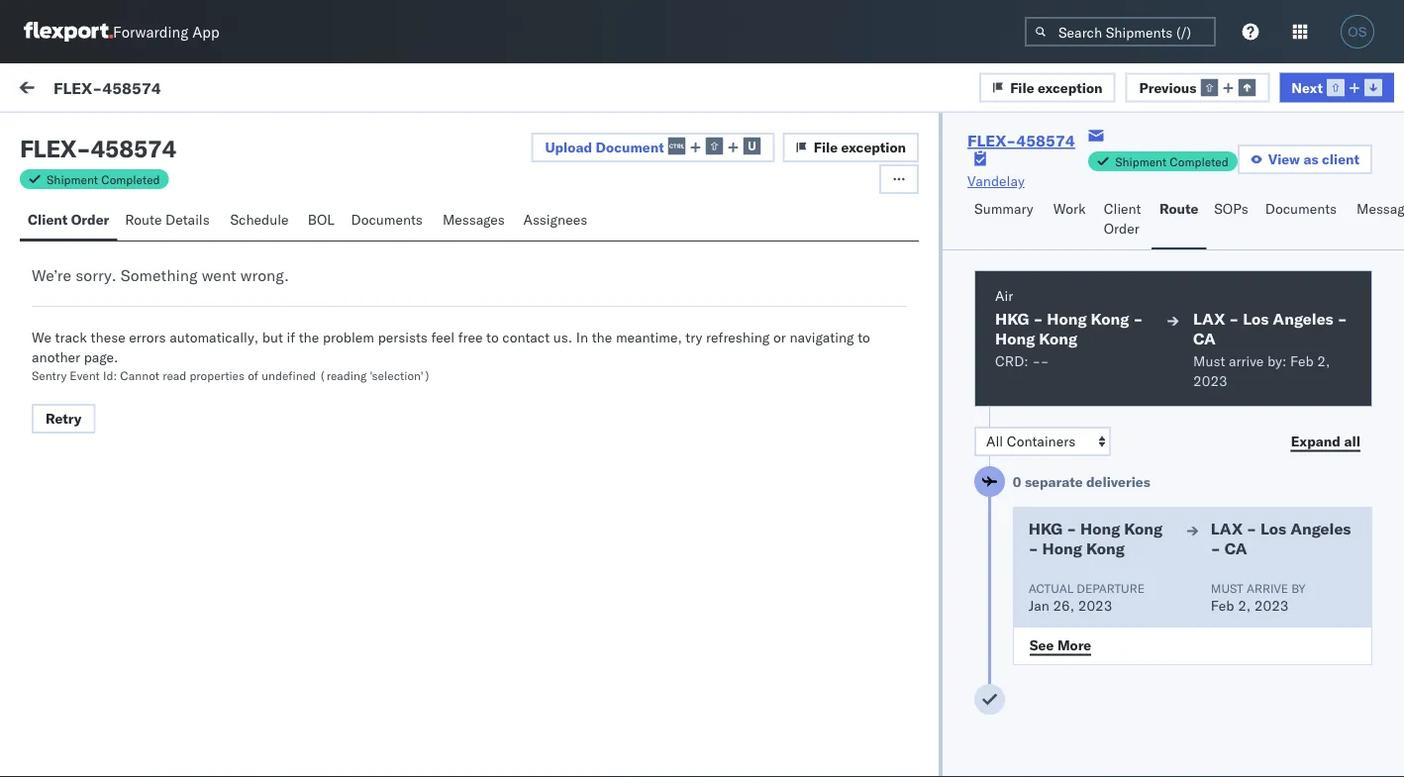 Task type: describe. For each thing, give the bounding box(es) containing it.
1 flex- 458574 from the top
[[1083, 230, 1176, 248]]

j z for dec 20, 2026, 12:36 am pst
[[68, 217, 77, 229]]

my work
[[20, 76, 108, 103]]

my
[[20, 76, 51, 103]]

external (0) button
[[24, 117, 125, 155]]

(0) for internal (0)
[[185, 126, 211, 143]]

page.
[[84, 349, 118, 366]]

arrive for by
[[1247, 581, 1289, 596]]

messages button
[[435, 202, 516, 241]]

sorry.
[[75, 265, 117, 285]]

actual
[[1029, 581, 1074, 596]]

sentry
[[32, 368, 67, 383]]

flex
[[20, 134, 76, 163]]

next
[[1292, 78, 1323, 96]]

0 separate deliveries
[[1013, 473, 1151, 491]]

sops
[[1214, 200, 1249, 217]]

dec 20, 2026, 12:36 am pst
[[476, 230, 664, 248]]

pst for dec 20, 2026, 12:36 am pst
[[639, 230, 664, 248]]

upload
[[545, 138, 592, 156]]

summary
[[975, 200, 1034, 217]]

cannot
[[120, 368, 160, 383]]

feb 2, 2023
[[1193, 353, 1330, 390]]

we're sorry. something went wrong.
[[32, 265, 289, 285]]

item/shipment
[[1157, 172, 1238, 187]]

retry button
[[32, 404, 95, 434]]

0 horizontal spatial client order button
[[20, 202, 117, 241]]

bol button
[[300, 202, 343, 241]]

zhao for dec 20, 2026, 12:36 am pst
[[170, 214, 201, 232]]

internal (0)
[[133, 126, 211, 143]]

view
[[1268, 151, 1300, 168]]

persists
[[378, 329, 428, 346]]

document
[[596, 138, 664, 156]]

crd:
[[995, 353, 1029, 370]]

j for dec 20, 2026, 12:36 am pst
[[68, 217, 71, 229]]

order for left client order button
[[71, 211, 109, 228]]

wrong.
[[240, 265, 289, 285]]

previous
[[1139, 78, 1197, 96]]

0 horizontal spatial client order
[[28, 211, 109, 228]]

1 vertical spatial exception
[[841, 139, 906, 156]]

navigating
[[790, 329, 854, 346]]

0 vertical spatial lax - los angeles - ca
[[1193, 309, 1348, 349]]

jan
[[1029, 597, 1050, 615]]

0 horizontal spatial shipment completed
[[47, 172, 160, 187]]

schedule button
[[222, 202, 300, 241]]

2026, for 12:36
[[529, 230, 568, 248]]

more
[[1058, 636, 1092, 654]]

but
[[262, 329, 283, 346]]

2023 inside must arrive by feb 2, 2023
[[1255, 597, 1289, 615]]

hong up crd:
[[995, 329, 1035, 349]]

expand
[[1291, 432, 1341, 450]]

or
[[773, 329, 786, 346]]

1 to from the left
[[486, 329, 499, 346]]

assignees button
[[516, 202, 599, 241]]

1 vertical spatial hkg
[[1029, 519, 1063, 539]]

order for right client order button
[[1104, 220, 1140, 237]]

2 to from the left
[[858, 329, 870, 346]]

1 vertical spatial file
[[814, 139, 838, 156]]

5 flex- 458574 from the top
[[1083, 587, 1176, 604]]

hong up actual
[[1042, 539, 1082, 559]]

1 horizontal spatial exception
[[1038, 78, 1103, 96]]

1 vertical spatial lax - los angeles - ca
[[1211, 519, 1351, 559]]

jason-test zhao for dec 20, 2026, 12:35 am pst
[[96, 304, 201, 321]]

messag button
[[1349, 191, 1404, 250]]

expand all
[[1291, 432, 1361, 450]]

dec for dec 20, 2026, 12:35 am pst
[[476, 319, 501, 337]]

refreshing
[[706, 329, 770, 346]]

by:
[[1268, 353, 1287, 370]]

1 vertical spatial shipment
[[47, 172, 98, 187]]

we're
[[32, 265, 71, 285]]

dec for dec 20, 2026, 12:36 am pst
[[476, 230, 501, 248]]

forwarding
[[113, 22, 188, 41]]

route button
[[1152, 191, 1207, 250]]

departure
[[1077, 581, 1145, 596]]

hong down the deliveries
[[1081, 519, 1120, 539]]

problem
[[323, 329, 374, 346]]

in
[[576, 329, 588, 346]]

must for must arrive by:
[[1193, 353, 1225, 370]]

assignees
[[523, 211, 587, 228]]

external (0)
[[32, 126, 113, 143]]

0 vertical spatial hkg
[[995, 309, 1029, 329]]

3 test from the top
[[140, 393, 166, 410]]

air
[[995, 287, 1013, 305]]

j z for dec 20, 2026, 12:35 am pst
[[68, 306, 77, 318]]

1 horizontal spatial shipment
[[1115, 154, 1167, 169]]

must for must arrive by feb 2, 2023
[[1211, 581, 1244, 596]]

1 vertical spatial hkg - hong kong - hong kong
[[1029, 519, 1163, 559]]

client for right client order button
[[1104, 200, 1141, 217]]

client
[[1322, 151, 1360, 168]]

us.
[[553, 329, 573, 346]]

12:35
[[572, 319, 610, 337]]

1 horizontal spatial client order
[[1104, 200, 1141, 237]]

actual departure jan 26, 2023
[[1029, 581, 1145, 615]]

external
[[32, 126, 84, 143]]

documents for documents button to the right
[[1265, 200, 1337, 217]]

sops button
[[1207, 191, 1258, 250]]

'selection')
[[370, 368, 431, 383]]

ttt for dec 20, 2026, 12:35 am pst
[[59, 338, 75, 355]]

0 horizontal spatial completed
[[101, 172, 160, 187]]

0
[[1013, 473, 1022, 491]]

upload document button
[[531, 133, 775, 162]]

next button
[[1280, 73, 1394, 102]]

zhao for dec 20, 2026, 12:35 am pst
[[170, 304, 201, 321]]

1 vertical spatial angeles
[[1291, 519, 1351, 539]]

see
[[1030, 636, 1054, 654]]

1 resize handle column header from the left
[[443, 165, 467, 777]]

0 horizontal spatial flex-458574
[[53, 77, 161, 97]]

meantime,
[[616, 329, 682, 346]]

1 vertical spatial los
[[1261, 519, 1287, 539]]

track
[[55, 329, 87, 346]]

(0) for external (0)
[[87, 126, 113, 143]]

view as client
[[1268, 151, 1360, 168]]

0 vertical spatial los
[[1243, 309, 1269, 329]]

0 vertical spatial file
[[1010, 78, 1035, 96]]

ttt for dec 20, 2026, 12:36 am pst
[[59, 249, 75, 266]]

j for dec 20, 2026, 12:35 am pst
[[68, 306, 71, 318]]

must arrive by feb 2, 2023
[[1211, 581, 1306, 615]]

1 horizontal spatial documents button
[[1258, 191, 1349, 250]]

jason-test zhao for dec 20, 2026, 12:36 am pst
[[96, 214, 201, 232]]

automatically,
[[170, 329, 259, 346]]

crd: --
[[995, 353, 1049, 370]]

am for 12:35
[[614, 319, 636, 337]]

test
[[59, 427, 84, 444]]

messag
[[1357, 200, 1404, 217]]

0 horizontal spatial ca
[[1193, 329, 1216, 349]]

2, inside must arrive by feb 2, 2023
[[1238, 597, 1251, 615]]

free
[[458, 329, 483, 346]]

properties
[[190, 368, 245, 383]]

os
[[1348, 24, 1367, 39]]

errors
[[129, 329, 166, 346]]

went
[[202, 265, 236, 285]]

26,
[[1053, 597, 1075, 615]]



Task type: vqa. For each thing, say whether or not it's contained in the screenshot.
the bottommost (36919)
no



Task type: locate. For each thing, give the bounding box(es) containing it.
0 vertical spatial dec
[[476, 230, 501, 248]]

0 vertical spatial ttt
[[59, 249, 75, 266]]

20, for dec 20, 2026, 12:35 am pst
[[504, 319, 526, 337]]

to right navigating
[[858, 329, 870, 346]]

as
[[1304, 151, 1319, 168]]

los up must arrive by:
[[1243, 309, 1269, 329]]

1 vertical spatial must
[[1211, 581, 1244, 596]]

1 horizontal spatial (0)
[[185, 126, 211, 143]]

los up must arrive by feb 2, 2023
[[1261, 519, 1287, 539]]

1 j z from the top
[[68, 217, 77, 229]]

angeles up by:
[[1273, 309, 1334, 329]]

flex-
[[53, 77, 102, 97], [968, 131, 1016, 151], [1083, 230, 1125, 248], [1083, 319, 1125, 337], [1083, 409, 1125, 426], [1083, 498, 1125, 515], [1083, 587, 1125, 604]]

1 vertical spatial work
[[1128, 172, 1154, 187]]

previous button
[[1126, 73, 1270, 102]]

route for route details
[[125, 211, 162, 228]]

lax - los angeles - ca up by
[[1211, 519, 1351, 559]]

shipment up related work item/shipment
[[1115, 154, 1167, 169]]

flex-458574 down forwarding app link
[[53, 77, 161, 97]]

0 vertical spatial message
[[147, 81, 205, 99]]

1 vertical spatial ttt
[[59, 338, 75, 355]]

1 horizontal spatial file exception
[[1010, 78, 1103, 96]]

(reading
[[319, 368, 367, 383]]

exception
[[1038, 78, 1103, 96], [841, 139, 906, 156]]

hkg - hong kong - hong kong
[[995, 309, 1143, 349], [1029, 519, 1163, 559]]

0 horizontal spatial shipment
[[47, 172, 98, 187]]

2026,
[[529, 230, 568, 248], [529, 319, 568, 337]]

z for dec 20, 2026, 12:36 am pst
[[71, 217, 77, 229]]

-
[[76, 134, 91, 163], [780, 230, 788, 248], [1033, 309, 1043, 329], [1133, 309, 1143, 329], [1229, 309, 1239, 329], [1338, 309, 1348, 329], [780, 319, 788, 337], [1032, 353, 1041, 370], [1041, 353, 1049, 370], [1067, 519, 1077, 539], [1247, 519, 1257, 539], [1029, 539, 1039, 559], [1211, 539, 1221, 559]]

2026, left in
[[529, 319, 568, 337]]

shipment down flex
[[47, 172, 98, 187]]

client order up "we're"
[[28, 211, 109, 228]]

dec down messages
[[476, 230, 501, 248]]

hkg - hong kong - hong kong up the departure
[[1029, 519, 1163, 559]]

0 horizontal spatial message
[[61, 172, 109, 187]]

by
[[1292, 581, 1306, 596]]

1 horizontal spatial client order button
[[1096, 191, 1152, 250]]

test down cannot
[[140, 393, 166, 410]]

upload document
[[545, 138, 664, 156]]

client for left client order button
[[28, 211, 68, 228]]

related
[[1084, 172, 1125, 187]]

3 j from the top
[[68, 395, 71, 407]]

1 vertical spatial dec
[[476, 319, 501, 337]]

0 horizontal spatial documents button
[[343, 202, 435, 241]]

z up sorry.
[[71, 217, 77, 229]]

order inside "client order"
[[1104, 220, 1140, 237]]

completed up item/shipment at the right top of the page
[[1170, 154, 1229, 169]]

3 resize handle column header from the left
[[1050, 165, 1074, 777]]

3 zhao from the top
[[170, 393, 201, 410]]

am right 12:36 at the top left of the page
[[614, 230, 636, 248]]

client up "we're"
[[28, 211, 68, 228]]

bol
[[308, 211, 335, 228]]

1 horizontal spatial shipment completed
[[1115, 154, 1229, 169]]

of
[[248, 368, 259, 383]]

2 z from the top
[[71, 306, 77, 318]]

0 vertical spatial zhao
[[170, 214, 201, 232]]

0 vertical spatial exception
[[1038, 78, 1103, 96]]

deliveries
[[1086, 473, 1151, 491]]

0 vertical spatial 20,
[[504, 230, 526, 248]]

zhao up we're sorry. something went wrong.
[[170, 214, 201, 232]]

2026, for 12:35
[[529, 319, 568, 337]]

something
[[121, 265, 198, 285]]

1 horizontal spatial documents
[[1265, 200, 1337, 217]]

test for dec 20, 2026, 12:36 am pst
[[140, 214, 166, 232]]

ttt right we
[[59, 338, 75, 355]]

1 vertical spatial message
[[61, 172, 109, 187]]

the right if
[[299, 329, 319, 346]]

1 vertical spatial pst
[[639, 319, 664, 337]]

los
[[1243, 309, 1269, 329], [1261, 519, 1287, 539]]

2023
[[1193, 372, 1228, 390], [1078, 597, 1113, 615], [1255, 597, 1289, 615]]

2,
[[1317, 353, 1330, 370], [1238, 597, 1251, 615]]

feb inside "feb 2, 2023"
[[1290, 353, 1314, 370]]

1 vertical spatial 2,
[[1238, 597, 1251, 615]]

jason- up sorry.
[[96, 214, 140, 232]]

j
[[68, 217, 71, 229], [68, 306, 71, 318], [68, 395, 71, 407]]

20, for dec 20, 2026, 12:36 am pst
[[504, 230, 526, 248]]

Search Shipments (/) text field
[[1025, 17, 1216, 47]]

0 horizontal spatial the
[[299, 329, 319, 346]]

order up sorry.
[[71, 211, 109, 228]]

1 horizontal spatial 2023
[[1193, 372, 1228, 390]]

3 flex- 458574 from the top
[[1083, 409, 1176, 426]]

expand all button
[[1279, 427, 1373, 457]]

1 vertical spatial file exception
[[814, 139, 906, 156]]

0 vertical spatial work
[[57, 76, 108, 103]]

dec left contact
[[476, 319, 501, 337]]

client order button down related
[[1096, 191, 1152, 250]]

1 horizontal spatial feb
[[1290, 353, 1314, 370]]

1 the from the left
[[299, 329, 319, 346]]

the right in
[[592, 329, 612, 346]]

0 vertical spatial lax
[[1193, 309, 1225, 329]]

1 horizontal spatial completed
[[1170, 154, 1229, 169]]

resize handle column header
[[443, 165, 467, 777], [747, 165, 771, 777], [1050, 165, 1074, 777], [1354, 165, 1378, 777]]

these
[[91, 329, 125, 346]]

2 am from the top
[[614, 319, 636, 337]]

1 horizontal spatial client
[[1104, 200, 1141, 217]]

msg
[[87, 427, 113, 444]]

2 vertical spatial z
[[71, 395, 77, 407]]

hkg down 'separate' in the bottom right of the page
[[1029, 519, 1063, 539]]

id:
[[103, 368, 117, 383]]

pst right 12:36 at the top left of the page
[[639, 230, 664, 248]]

2 vertical spatial jason-
[[96, 393, 140, 410]]

summary button
[[967, 191, 1046, 250]]

try
[[686, 329, 703, 346]]

z up retry
[[71, 395, 77, 407]]

2 2026, from the top
[[529, 319, 568, 337]]

1 am from the top
[[614, 230, 636, 248]]

feb inside must arrive by feb 2, 2023
[[1211, 597, 1235, 615]]

the
[[299, 329, 319, 346], [592, 329, 612, 346]]

j up the 'track'
[[68, 306, 71, 318]]

2023 inside "feb 2, 2023"
[[1193, 372, 1228, 390]]

undefined
[[262, 368, 316, 383]]

am for 12:36
[[614, 230, 636, 248]]

2 vertical spatial j z
[[68, 395, 77, 407]]

work
[[1054, 200, 1086, 217]]

ttt left sorry.
[[59, 249, 75, 266]]

1 vertical spatial completed
[[101, 172, 160, 187]]

20, down assignees
[[504, 230, 526, 248]]

1 vertical spatial j z
[[68, 306, 77, 318]]

shipment completed up related work item/shipment
[[1115, 154, 1229, 169]]

2, inside "feb 2, 2023"
[[1317, 353, 1330, 370]]

route left details
[[125, 211, 162, 228]]

file exception
[[1010, 78, 1103, 96], [814, 139, 906, 156]]

z up the 'track'
[[71, 306, 77, 318]]

1 vertical spatial flex-458574
[[968, 131, 1075, 151]]

internal (0) button
[[125, 117, 222, 155]]

ca up must arrive by:
[[1193, 329, 1216, 349]]

zhao
[[170, 214, 201, 232], [170, 304, 201, 321], [170, 393, 201, 410]]

3 jason- from the top
[[96, 393, 140, 410]]

(0) right external
[[87, 126, 113, 143]]

1 j from the top
[[68, 217, 71, 229]]

2 ttt from the top
[[59, 338, 75, 355]]

read
[[163, 368, 186, 383]]

2 20, from the top
[[504, 319, 526, 337]]

12:36
[[572, 230, 610, 248]]

test up errors
[[140, 304, 166, 321]]

20, right free
[[504, 319, 526, 337]]

order right the work button
[[1104, 220, 1140, 237]]

lax up must arrive by feb 2, 2023
[[1211, 519, 1243, 539]]

jason-test zhao
[[96, 214, 201, 232], [96, 304, 201, 321], [96, 393, 201, 410]]

arrive inside must arrive by feb 2, 2023
[[1247, 581, 1289, 596]]

vandelay
[[968, 172, 1025, 190]]

1 vertical spatial feb
[[1211, 597, 1235, 615]]

0 vertical spatial flex-458574
[[53, 77, 161, 97]]

1 20, from the top
[[504, 230, 526, 248]]

must left by:
[[1193, 353, 1225, 370]]

0 horizontal spatial 2023
[[1078, 597, 1113, 615]]

retry
[[46, 410, 82, 427]]

arrive left by:
[[1229, 353, 1264, 370]]

work for related
[[1128, 172, 1154, 187]]

flex-458574
[[53, 77, 161, 97], [968, 131, 1075, 151]]

route details button
[[117, 202, 222, 241]]

route for route
[[1160, 200, 1199, 217]]

2026, down assignees
[[529, 230, 568, 248]]

j up retry
[[68, 395, 71, 407]]

0 horizontal spatial exception
[[841, 139, 906, 156]]

flex-458574 up vandelay
[[968, 131, 1075, 151]]

pst left try
[[639, 319, 664, 337]]

1 horizontal spatial file
[[1010, 78, 1035, 96]]

(0) right internal
[[185, 126, 211, 143]]

we track these errors automatically, but if the problem persists feel free to contact us. in the meantime, try refreshing or navigating to another page. sentry event id: cannot read properties of undefined (reading 'selection')
[[32, 329, 870, 383]]

hong
[[1047, 309, 1087, 329], [995, 329, 1035, 349], [1081, 519, 1120, 539], [1042, 539, 1082, 559]]

forwarding app
[[113, 22, 220, 41]]

jason-
[[96, 214, 140, 232], [96, 304, 140, 321], [96, 393, 140, 410]]

client order down related
[[1104, 200, 1141, 237]]

documents right bol button
[[351, 211, 423, 228]]

1 pst from the top
[[639, 230, 664, 248]]

jason- up these
[[96, 304, 140, 321]]

3 j z from the top
[[68, 395, 77, 407]]

lax up must arrive by:
[[1193, 309, 1225, 329]]

route inside button
[[1160, 200, 1199, 217]]

2 resize handle column header from the left
[[747, 165, 771, 777]]

2 vertical spatial test
[[140, 393, 166, 410]]

must left by
[[1211, 581, 1244, 596]]

route details
[[125, 211, 210, 228]]

4 flex- 458574 from the top
[[1083, 498, 1176, 515]]

hkg down air
[[995, 309, 1029, 329]]

3 jason-test zhao from the top
[[96, 393, 201, 410]]

j up "we're"
[[68, 217, 71, 229]]

arrive left by
[[1247, 581, 1289, 596]]

1 horizontal spatial order
[[1104, 220, 1140, 237]]

0 vertical spatial test
[[140, 214, 166, 232]]

jason- for dec 20, 2026, 12:35 am pst
[[96, 304, 140, 321]]

j z up retry
[[68, 395, 77, 407]]

message inside button
[[147, 81, 205, 99]]

flex - 458574
[[20, 134, 176, 163]]

1 vertical spatial jason-
[[96, 304, 140, 321]]

1 2026, from the top
[[529, 230, 568, 248]]

2 horizontal spatial 2023
[[1255, 597, 1289, 615]]

dec
[[476, 230, 501, 248], [476, 319, 501, 337]]

must inside must arrive by feb 2, 2023
[[1211, 581, 1244, 596]]

if
[[287, 329, 295, 346]]

0 horizontal spatial file exception
[[814, 139, 906, 156]]

1 vertical spatial j
[[68, 306, 71, 318]]

0 vertical spatial must
[[1193, 353, 1225, 370]]

0 horizontal spatial order
[[71, 211, 109, 228]]

2 the from the left
[[592, 329, 612, 346]]

hkg - hong kong - hong kong up crd: --
[[995, 309, 1143, 349]]

0 vertical spatial j z
[[68, 217, 77, 229]]

1 ttt from the top
[[59, 249, 75, 266]]

internal
[[133, 126, 181, 143]]

another
[[32, 349, 80, 366]]

completed down flex - 458574
[[101, 172, 160, 187]]

1 vertical spatial z
[[71, 306, 77, 318]]

work button
[[1046, 191, 1096, 250]]

1 vertical spatial test
[[140, 304, 166, 321]]

0 vertical spatial jason-test zhao
[[96, 214, 201, 232]]

forwarding app link
[[24, 22, 220, 42]]

2 vertical spatial zhao
[[170, 393, 201, 410]]

dec 20, 2026, 12:35 am pst
[[476, 319, 664, 337]]

client order
[[1104, 200, 1141, 237], [28, 211, 109, 228]]

2 j z from the top
[[68, 306, 77, 318]]

route down related work item/shipment
[[1160, 200, 1199, 217]]

am right 12:35
[[614, 319, 636, 337]]

0 horizontal spatial client
[[28, 211, 68, 228]]

1 horizontal spatial route
[[1160, 200, 1199, 217]]

arrive for by:
[[1229, 353, 1264, 370]]

documents down view as client button
[[1265, 200, 1337, 217]]

documents for leftmost documents button
[[351, 211, 423, 228]]

0 horizontal spatial route
[[125, 211, 162, 228]]

work right related
[[1128, 172, 1154, 187]]

2 j from the top
[[68, 306, 71, 318]]

j z up the 'track'
[[68, 306, 77, 318]]

test for dec 20, 2026, 12:35 am pst
[[140, 304, 166, 321]]

0 vertical spatial hkg - hong kong - hong kong
[[995, 309, 1143, 349]]

1 horizontal spatial message
[[147, 81, 205, 99]]

2 vertical spatial jason-test zhao
[[96, 393, 201, 410]]

test msg
[[59, 427, 113, 444]]

route inside route details 'button'
[[125, 211, 162, 228]]

458574
[[102, 77, 161, 97], [1016, 131, 1075, 151], [91, 134, 176, 163], [1125, 230, 1176, 248], [1125, 319, 1176, 337], [1125, 409, 1176, 426], [1125, 498, 1176, 515], [1125, 587, 1176, 604]]

2 test from the top
[[140, 304, 166, 321]]

1 zhao from the top
[[170, 214, 201, 232]]

schedule
[[230, 211, 289, 228]]

message up internal (0)
[[147, 81, 205, 99]]

0 vertical spatial j
[[68, 217, 71, 229]]

jason-test zhao up errors
[[96, 304, 201, 321]]

0 vertical spatial shipment completed
[[1115, 154, 1229, 169]]

0 vertical spatial 2026,
[[529, 230, 568, 248]]

1 jason- from the top
[[96, 214, 140, 232]]

ttt
[[59, 249, 75, 266], [59, 338, 75, 355]]

work for my
[[57, 76, 108, 103]]

0 vertical spatial arrive
[[1229, 353, 1264, 370]]

test
[[140, 214, 166, 232], [140, 304, 166, 321], [140, 393, 166, 410]]

3 z from the top
[[71, 395, 77, 407]]

shipment completed down flex - 458574
[[47, 172, 160, 187]]

2 jason-test zhao from the top
[[96, 304, 201, 321]]

documents button right bol on the left top
[[343, 202, 435, 241]]

2 (0) from the left
[[185, 126, 211, 143]]

2 flex- 458574 from the top
[[1083, 319, 1176, 337]]

1 vertical spatial 20,
[[504, 319, 526, 337]]

zhao up automatically,
[[170, 304, 201, 321]]

to right free
[[486, 329, 499, 346]]

am
[[614, 230, 636, 248], [614, 319, 636, 337]]

1 vertical spatial am
[[614, 319, 636, 337]]

client
[[1104, 200, 1141, 217], [28, 211, 68, 228]]

all
[[1344, 432, 1361, 450]]

1 z from the top
[[71, 217, 77, 229]]

see more
[[1030, 636, 1092, 654]]

flex-458574 link
[[968, 131, 1075, 151]]

1 vertical spatial arrive
[[1247, 581, 1289, 596]]

angeles up by
[[1291, 519, 1351, 539]]

client down related
[[1104, 200, 1141, 217]]

message button
[[139, 63, 239, 117]]

0 vertical spatial file exception
[[1010, 78, 1103, 96]]

2 dec from the top
[[476, 319, 501, 337]]

jason- for dec 20, 2026, 12:36 am pst
[[96, 214, 140, 232]]

work up external (0) on the top of the page
[[57, 76, 108, 103]]

0 horizontal spatial file
[[814, 139, 838, 156]]

0 vertical spatial angeles
[[1273, 309, 1334, 329]]

0 horizontal spatial (0)
[[87, 126, 113, 143]]

1 test from the top
[[140, 214, 166, 232]]

1 vertical spatial lax
[[1211, 519, 1243, 539]]

os button
[[1335, 9, 1381, 54]]

1 horizontal spatial the
[[592, 329, 612, 346]]

view as client button
[[1238, 145, 1373, 174]]

documents button down view as client button
[[1258, 191, 1349, 250]]

z for dec 20, 2026, 12:35 am pst
[[71, 306, 77, 318]]

ca up must arrive by feb 2, 2023
[[1225, 539, 1247, 559]]

1 jason-test zhao from the top
[[96, 214, 201, 232]]

test up something
[[140, 214, 166, 232]]

angeles
[[1273, 309, 1334, 329], [1291, 519, 1351, 539]]

2023 inside actual departure jan 26, 2023
[[1078, 597, 1113, 615]]

hong up crd: --
[[1047, 309, 1087, 329]]

1 (0) from the left
[[87, 126, 113, 143]]

client order button up "we're"
[[20, 202, 117, 241]]

message down flex - 458574
[[61, 172, 109, 187]]

j z up "we're"
[[68, 217, 77, 229]]

kong
[[1091, 309, 1130, 329], [1039, 329, 1078, 349], [1124, 519, 1163, 539], [1086, 539, 1125, 559]]

jason- down id:
[[96, 393, 140, 410]]

jason-test zhao down cannot
[[96, 393, 201, 410]]

jason-test zhao up something
[[96, 214, 201, 232]]

1 horizontal spatial 2,
[[1317, 353, 1330, 370]]

0 vertical spatial jason-
[[96, 214, 140, 232]]

0 vertical spatial completed
[[1170, 154, 1229, 169]]

4 resize handle column header from the left
[[1354, 165, 1378, 777]]

0 vertical spatial ca
[[1193, 329, 1216, 349]]

2 jason- from the top
[[96, 304, 140, 321]]

zhao down read
[[170, 393, 201, 410]]

1 horizontal spatial flex-458574
[[968, 131, 1075, 151]]

0 horizontal spatial 2,
[[1238, 597, 1251, 615]]

1 vertical spatial ca
[[1225, 539, 1247, 559]]

2 pst from the top
[[639, 319, 664, 337]]

2 zhao from the top
[[170, 304, 201, 321]]

flexport. image
[[24, 22, 113, 42]]

1 dec from the top
[[476, 230, 501, 248]]

pst for dec 20, 2026, 12:35 am pst
[[639, 319, 664, 337]]

1 horizontal spatial work
[[1128, 172, 1154, 187]]

lax - los angeles - ca up by:
[[1193, 309, 1348, 349]]

0 horizontal spatial work
[[57, 76, 108, 103]]

vandelay link
[[968, 171, 1025, 191]]



